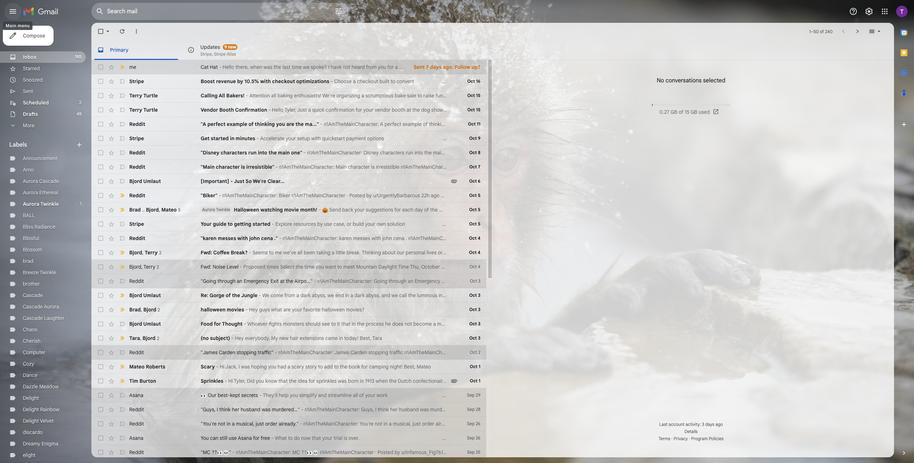 Task type: describe. For each thing, give the bounding box(es) containing it.
my
[[271, 336, 278, 342]]

primary tab
[[91, 40, 181, 60]]

the left dog
[[413, 107, 420, 113]]

- right break?
[[249, 250, 251, 256]]

was down they'll
[[262, 407, 271, 413]]

2 ?? from the left
[[302, 450, 307, 456]]

5 inside brad .. bjord , mateo 5
[[178, 207, 181, 213]]

bliss radiance
[[23, 224, 55, 230]]

by up suggestions
[[367, 193, 372, 199]]

terry turtle for calling all bakers!
[[129, 93, 158, 99]]

1 vertical spatial read
[[494, 450, 505, 456]]

14 row from the top
[[91, 246, 487, 260]]

to right excited
[[478, 107, 482, 113]]

1 vertical spatial oct 4
[[469, 250, 481, 255]]

from
[[366, 64, 377, 70]]

oct for "main character is irresistible" -
[[470, 164, 477, 170]]

your left work
[[366, 393, 376, 399]]

0 vertical spatial r/iamthemaincharacter:
[[223, 193, 278, 199]]

1 inside 'labels' navigation
[[80, 202, 81, 207]]

0 vertical spatial and
[[464, 64, 472, 70]]

10 row from the top
[[91, 189, 608, 203]]

1 vertical spatial have
[[484, 107, 494, 113]]

main
[[6, 23, 16, 28]]

oct 1 for mateo
[[470, 364, 481, 370]]

bakers!
[[226, 93, 245, 99]]

thought
[[222, 321, 243, 328]]

characters
[[221, 150, 247, 156]]

oct 1 for h.
[[470, 379, 481, 384]]

- right ."
[[279, 235, 282, 242]]

brother
[[23, 281, 40, 288]]

2 inside brad , bjord 2
[[158, 307, 160, 313]]

alright!
[[520, 64, 536, 70]]

if
[[469, 321, 472, 328]]

main menu image
[[9, 7, 17, 16]]

of right 50
[[821, 29, 825, 34]]

the left "ma...""
[[296, 121, 304, 128]]

0 vertical spatial have
[[331, 64, 342, 70]]

1 vertical spatial votes
[[532, 450, 545, 456]]

simplify
[[300, 393, 317, 399]]

2 halloween from the left
[[322, 307, 345, 313]]

are for -
[[287, 121, 294, 128]]

1 50 of 240
[[810, 29, 833, 34]]

updates, 9 new messages, tab
[[182, 40, 272, 60]]

has attachment image
[[451, 178, 458, 185]]

0 horizontal spatial just
[[234, 178, 245, 185]]

0 horizontal spatial that
[[279, 378, 288, 385]]

0 vertical spatial i
[[328, 64, 330, 70]]

more inside button
[[23, 123, 34, 129]]

, for fwd:
[[141, 264, 143, 270]]

1 horizontal spatial comments
[[556, 450, 580, 456]]

3 inside last account activity: 3 days ago details terms · privacy · program policies
[[702, 422, 705, 428]]

of right day
[[425, 207, 429, 213]]

1 checkout from the left
[[272, 78, 295, 85]]

twinkle for breeze twinkle
[[40, 270, 56, 276]]

0 horizontal spatial at
[[280, 278, 285, 285]]

- down simplify
[[301, 407, 304, 413]]

delight for delight rainbow
[[23, 407, 39, 413]]

1 ?? from the left
[[212, 450, 217, 456]]

the left dutch
[[389, 378, 397, 385]]

you left on at the top
[[496, 107, 504, 113]]

0 vertical spatial an
[[237, 278, 243, 285]]

15 right the 0.27
[[685, 109, 690, 115]]

was left "born"
[[338, 378, 347, 385]]

as
[[624, 378, 629, 385]]

brad for ,
[[129, 307, 141, 313]]

jong
[[475, 378, 487, 385]]

"disney
[[201, 150, 220, 156]]

tim burton
[[129, 378, 156, 385]]

0 vertical spatial hide
[[538, 193, 548, 199]]

reddit for "disney characters run into the main one" -
[[129, 150, 145, 156]]

1 horizontal spatial tara
[[373, 336, 382, 342]]

drafts link
[[23, 111, 38, 118]]

row containing mateo roberts
[[91, 360, 487, 374]]

sent 7 days ago. follow up?
[[414, 64, 481, 70]]

for left while,
[[388, 64, 394, 70]]

new inside tab
[[228, 44, 236, 49]]

fwd: noise level -
[[201, 264, 244, 271]]

you left alright!
[[502, 64, 510, 70]]

2 bjord , terry 2 from the top
[[129, 264, 159, 270]]

solution
[[387, 221, 406, 228]]

oct 15 for vendor booth confirmation - hello tyler, just a quick confirmation for your vendor booth at the dog show. we're excited to have you on board! thanks, terry
[[468, 107, 481, 113]]

- inside [important] - just so we're clear... link
[[231, 178, 233, 185]]

by left "10.5%"
[[237, 78, 243, 85]]

for left free
[[253, 436, 260, 442]]

has attachment image
[[451, 378, 458, 385]]

0 vertical spatial comments
[[512, 193, 537, 199]]

your
[[201, 221, 212, 228]]

main menu
[[6, 23, 30, 28]]

erven
[[448, 378, 461, 385]]

menu
[[18, 23, 30, 28]]

1 horizontal spatial hello
[[272, 107, 284, 113]]

1 vertical spatial r/iamthemaincharacter:
[[236, 450, 291, 456]]

labels heading
[[9, 142, 76, 149]]

u/
[[714, 450, 718, 456]]

0 vertical spatial back
[[452, 64, 463, 70]]

the right day
[[431, 207, 438, 213]]

19 row from the top
[[91, 317, 632, 332]]

0 horizontal spatial tara
[[129, 335, 140, 342]]

by down 🎃 image
[[318, 221, 323, 228]]

0 horizontal spatial hello
[[223, 64, 234, 70]]

0 horizontal spatial mateo
[[129, 364, 145, 371]]

the left 'main'
[[269, 150, 277, 156]]

- right hat
[[219, 64, 222, 70]]

15 for calling all bakers! -
[[476, 93, 481, 98]]

0 horizontal spatial posted
[[350, 193, 365, 199]]

0 horizontal spatial back
[[342, 207, 353, 213]]

- right one"
[[304, 150, 306, 156]]

free
[[261, 436, 270, 442]]

for left each
[[395, 207, 401, 213]]

9 reddit from the top
[[129, 421, 144, 428]]

to left the it
[[331, 321, 336, 328]]

heard
[[352, 64, 365, 70]]

send
[[330, 207, 341, 213]]

for right confirmation
[[356, 107, 362, 113]]

2 sep 26 from the top
[[467, 436, 481, 441]]

oct for calling all bakers! -
[[468, 93, 475, 98]]

through
[[218, 278, 236, 285]]

21 row from the top
[[91, 346, 487, 360]]

1 vertical spatial new
[[279, 336, 289, 342]]

the left the process
[[357, 321, 365, 328]]

1 horizontal spatial more
[[467, 193, 478, 199]]

breeze twinkle
[[23, 270, 56, 276]]

0 horizontal spatial started
[[211, 135, 229, 142]]

me right let
[[481, 64, 488, 70]]

2 inside tara , bjord 2
[[157, 336, 159, 341]]

did
[[247, 378, 255, 385]]

show.
[[432, 107, 445, 113]]

stripe inside updates, 9 new messages, tab
[[214, 51, 226, 57]]

build
[[353, 221, 364, 228]]

was left hoping
[[241, 364, 250, 371]]

"
[[229, 450, 231, 456]]

enigma
[[42, 441, 58, 448]]

to left add
[[318, 364, 323, 371]]

perfect
[[208, 121, 226, 128]]

sent for sent link
[[23, 88, 33, 95]]

accelerate
[[260, 135, 285, 142]]

0 horizontal spatial votes
[[489, 193, 502, 199]]

of left thinking
[[249, 121, 254, 128]]

a right as
[[630, 378, 633, 385]]

- right ""biker""
[[219, 193, 221, 199]]

order
[[265, 421, 278, 428]]

0 vertical spatial just
[[297, 107, 307, 113]]

1 vertical spatial 4
[[478, 250, 481, 255]]

7 for sent
[[426, 64, 429, 70]]

[important] - just so we're clear... link
[[201, 178, 447, 185]]

- right bakers!
[[246, 93, 248, 99]]

you right if
[[473, 321, 481, 328]]

oct 3 for halloween movies - hey guys what are your favorite halloween movies?
[[470, 307, 481, 313]]

sep for 24th row from the top
[[467, 393, 475, 398]]

oct for "james carden stopping traffic" -
[[470, 350, 477, 356]]

1 horizontal spatial when
[[376, 378, 388, 385]]

1 horizontal spatial at
[[407, 107, 411, 113]]

29
[[476, 393, 481, 398]]

oct 9
[[470, 136, 481, 141]]

getting
[[234, 221, 252, 228]]

your left setup at the top left of page
[[286, 135, 296, 142]]

spoke?
[[311, 64, 327, 70]]

1 horizontal spatial tyler,
[[285, 107, 297, 113]]

toggle split pane mode image
[[869, 28, 876, 35]]

- left choose
[[331, 78, 333, 85]]

- right "already.""
[[300, 421, 302, 428]]

1 💀 image from the left
[[223, 451, 229, 457]]

gmail image
[[23, 4, 62, 19]]

umlaut for food for thought
[[143, 321, 161, 328]]

oct for your guide to getting started - explore resources by use case,‌ or build your own solution ﻿ ﻿ ﻿ ﻿ ﻿ ﻿ ﻿ ﻿ ﻿ ﻿ ﻿ ﻿ ﻿ ﻿ ﻿ ﻿ ﻿ ﻿ ﻿ ﻿ ﻿ ﻿ ﻿ ﻿ ﻿ ﻿ ﻿ ﻿ ﻿ ﻿ ﻿ ﻿ ﻿ ﻿ ﻿ ﻿ ﻿ ﻿ ﻿ ﻿ ﻿ ﻿ ﻿ ﻿ ﻿ ﻿ ﻿ ﻿ ﻿ ﻿ ﻿ ﻿ ﻿ ﻿ ﻿ ﻿ ﻿ ﻿ ﻿ ﻿ ﻿ ﻿ ﻿ ﻿ ﻿ ﻿ ﻿ ﻿ ﻿ ﻿ ﻿
[[469, 222, 477, 227]]

oct for "karen messes with john cena ." -
[[469, 236, 477, 241]]

boost revenue by 10.5% with checkout optimizations - choose a checkout built to convert ﻿ ﻿ ﻿ ﻿ ﻿ ﻿ ﻿ ﻿ ﻿ ﻿ ﻿ ﻿ ﻿ ﻿ ﻿ ﻿ ﻿ ﻿ ﻿ ﻿ ﻿ ﻿ ﻿ ﻿ ﻿ ﻿ ﻿ ﻿ ﻿ ﻿ ﻿ ﻿ ﻿ ﻿ ﻿ ﻿ ﻿ ﻿ ﻿ ﻿ ﻿ ﻿ ﻿ ﻿ ﻿ ﻿ ﻿ ﻿ ﻿ ﻿ ﻿ ﻿ ﻿ ﻿ ﻿ ﻿ ﻿ ﻿ ﻿ ﻿ ﻿ ﻿ ﻿ ﻿ ﻿ ﻿ ﻿ ﻿ ﻿ ﻿ ﻿ ﻿ ﻿ ﻿ ﻿ ﻿ ﻿ ﻿ ﻿ ﻿ ﻿ ﻿ ﻿
[[201, 78, 520, 85]]

1 vertical spatial i
[[239, 364, 240, 371]]

brad for ..
[[129, 207, 141, 213]]

1 vertical spatial is
[[344, 436, 348, 442]]

trial
[[334, 436, 343, 442]]

aurora for aurora twinkle
[[23, 201, 39, 208]]

0 vertical spatial use
[[324, 221, 332, 228]]

own
[[377, 221, 386, 228]]

brad link
[[23, 258, 33, 265]]

brad .. bjord , mateo 5
[[129, 207, 181, 213]]

in left minutes
[[230, 135, 235, 142]]

more image
[[133, 28, 140, 35]]

2 inside 'labels' navigation
[[79, 100, 81, 105]]

it
[[337, 321, 340, 328]]

3 sep from the top
[[467, 422, 475, 427]]

0 horizontal spatial 👀 image
[[201, 393, 207, 399]]

what
[[271, 307, 282, 313]]

"james
[[201, 350, 218, 356]]

dazzle meadow
[[23, 384, 59, 391]]

laughter
[[44, 316, 65, 322]]

2 horizontal spatial back
[[600, 321, 611, 328]]

reddit for "biker" - r/iamthemaincharacter: biker r/iamthemaincharacter · posted by u/urgentlybarbarous 22h ago biker read more 1174 votes 301 comments hide r/iamthemaincharacter r/
[[129, 193, 145, 199]]

0 vertical spatial are
[[512, 64, 519, 70]]

a left while,
[[395, 64, 398, 70]]

delight link
[[23, 396, 39, 402]]

2 vertical spatial ago
[[456, 450, 465, 456]]

halloween movies - hey guys what are your favorite halloween movies?
[[201, 307, 365, 313]]

1 quiet from the left
[[518, 207, 531, 213]]

me right drag
[[490, 207, 497, 213]]

me down primary 'tab'
[[129, 64, 136, 70]]

- up thinking
[[269, 107, 271, 113]]

you right help
[[290, 393, 298, 399]]

25
[[476, 450, 481, 456]]

the left book
[[340, 364, 348, 371]]

26 row from the top
[[91, 417, 487, 432]]

discardo
[[23, 430, 43, 436]]

delight rainbow link
[[23, 407, 59, 413]]

follow link to manage storage image
[[713, 109, 720, 116]]

12 row from the top
[[91, 217, 496, 232]]

1 horizontal spatial with
[[260, 78, 271, 85]]

days inside last account activity: 3 days ago details terms · privacy · program policies
[[706, 422, 715, 428]]

cherish link
[[23, 338, 40, 345]]

1 biker from the left
[[279, 193, 290, 199]]

cascade up ethereal
[[39, 178, 59, 185]]

the left the last
[[274, 64, 281, 70]]

the left abyss
[[556, 321, 564, 328]]

reddit for "main character is irresistible" -
[[129, 164, 145, 170]]

last
[[660, 422, 668, 428]]

1 vertical spatial used
[[612, 378, 623, 385]]

you right from at left top
[[378, 64, 386, 70]]

you right thinking
[[276, 121, 285, 128]]

."
[[274, 235, 278, 242]]

25 row from the top
[[91, 403, 487, 417]]

1 vertical spatial use
[[229, 436, 237, 442]]

process
[[366, 321, 384, 328]]

1 horizontal spatial into
[[524, 321, 533, 328]]

aurora up the "laughter" in the left of the page
[[44, 304, 59, 311]]

by left u/infamous_fig7614
[[395, 450, 400, 456]]

1 vertical spatial we're
[[253, 178, 267, 185]]

you left had
[[268, 364, 277, 371]]

traffic"
[[258, 350, 274, 356]]

1 vertical spatial not
[[405, 321, 412, 328]]

i'll
[[456, 207, 461, 213]]

ball link
[[23, 213, 35, 219]]

musical,
[[236, 421, 255, 428]]

0 horizontal spatial when
[[250, 64, 262, 70]]

2 vertical spatial with
[[238, 235, 248, 242]]

2 horizontal spatial into
[[612, 321, 621, 328]]

fwd: for fwd: noise level
[[201, 264, 211, 271]]

bliss radiance link
[[23, 224, 55, 230]]

refresh image
[[119, 28, 126, 35]]

oct 16
[[468, 79, 481, 84]]

become
[[414, 321, 432, 328]]

case,‌
[[334, 221, 346, 228]]

2 vertical spatial that
[[312, 436, 321, 442]]

row containing me
[[91, 60, 536, 74]]

2 checkout from the left
[[357, 78, 378, 85]]

search mail image
[[94, 5, 106, 18]]

there,
[[236, 64, 249, 70]]

18 row from the top
[[91, 303, 487, 317]]

dance
[[23, 373, 37, 379]]

cascade for cascade aurora
[[23, 304, 43, 311]]

your left own
[[365, 221, 376, 228]]

0 vertical spatial used
[[699, 109, 710, 115]]

of right all
[[360, 393, 364, 399]]

- right sprinkles
[[225, 378, 227, 385]]

sprinkles - hi tyler, did you know that the idea for sprinkles was born in 1913 when the dutch confectionaire, erven h. de jong created hagelslag. they were originally intended to be used as a simple topping for
[[201, 378, 676, 385]]

to left be
[[599, 378, 603, 385]]

terms link
[[659, 437, 671, 442]]

- left send
[[318, 207, 322, 213]]

follow
[[455, 64, 471, 70]]

de
[[469, 378, 474, 385]]

oct for vendor booth confirmation - hello tyler, just a quick confirmation for your vendor booth at the dog show. we're excited to have you on board! thanks, terry
[[468, 107, 475, 113]]

2 horizontal spatial 👀 image
[[307, 451, 313, 457]]

4 for "karen messes with john cena ." -
[[478, 236, 481, 241]]

your left the vendor
[[364, 107, 374, 113]]

can
[[210, 436, 219, 442]]

1 a from the left
[[514, 207, 517, 213]]

computer
[[23, 350, 46, 356]]

- right jungle
[[259, 293, 261, 299]]

1 26 from the top
[[476, 422, 481, 427]]

do
[[294, 436, 300, 442]]

oct 4 for "karen messes with john cena ." -
[[469, 236, 481, 241]]

1 vertical spatial and
[[318, 393, 327, 399]]

1 horizontal spatial know
[[489, 64, 501, 70]]

you right did
[[256, 378, 264, 385]]

primary
[[110, 47, 129, 53]]

advanced search options image
[[332, 4, 346, 18]]

..
[[142, 207, 145, 213]]

15 for vendor booth confirmation - hello tyler, just a quick confirmation for your vendor booth at the dog show. we're excited to have you on board! thanks, terry
[[476, 107, 481, 113]]

oct for halloween movies - hey guys what are your favorite halloween movies?
[[470, 307, 477, 313]]

1 horizontal spatial we're
[[446, 107, 459, 113]]

sent for sent 7 days ago. follow up?
[[414, 64, 425, 70]]

- right airpo..."
[[314, 278, 316, 285]]

to right built
[[391, 78, 396, 85]]

1 horizontal spatial hide
[[581, 450, 592, 456]]

1 vertical spatial best,
[[404, 364, 416, 371]]

gorge
[[210, 293, 225, 299]]

oct for sprinkles - hi tyler, did you know that the idea for sprinkles was born in 1913 when the dutch confectionaire, erven h. de jong created hagelslag. they were originally intended to be used as a simple topping for
[[470, 379, 478, 384]]

in down think
[[227, 421, 231, 428]]

stripe, stripe atlas
[[200, 51, 236, 57]]

- right level
[[240, 264, 242, 271]]

character
[[216, 164, 240, 170]]

- left explore
[[272, 221, 274, 228]]

your left trial
[[323, 436, 333, 442]]

1 horizontal spatial 👀 image
[[217, 451, 223, 457]]

of right gorge
[[226, 293, 231, 299]]

brad
[[23, 258, 33, 265]]

- right "
[[233, 450, 235, 456]]

8 row from the top
[[91, 160, 487, 174]]

a right had
[[288, 364, 290, 371]]

the left airpo..."
[[286, 278, 294, 285]]

the left jungle
[[232, 293, 240, 299]]

your up "monsters"
[[292, 307, 302, 313]]

oct 5 for votes
[[469, 193, 481, 198]]

for right idea at the bottom of the page
[[309, 378, 315, 385]]

in left 1913 on the left bottom of page
[[360, 378, 364, 385]]

secrets
[[241, 393, 258, 399]]

0 horizontal spatial ago
[[431, 193, 440, 199]]

to right add
[[334, 364, 339, 371]]

idea
[[298, 378, 308, 385]]

1 horizontal spatial an
[[534, 321, 539, 328]]

0 horizontal spatial best,
[[360, 336, 372, 342]]

11 row from the top
[[91, 203, 580, 217]]

1 mc from the left
[[293, 450, 300, 456]]

hi for hi jack, i was hoping you had a scary story to add to the book for camping night! best, mateo
[[220, 364, 225, 371]]

the left idea at the bottom of the page
[[289, 378, 297, 385]]

1 vertical spatial started
[[253, 221, 271, 228]]

in right came
[[339, 336, 343, 342]]

row containing tim burton
[[91, 374, 676, 389]]

sprinkles
[[317, 378, 337, 385]]

2 gb from the left
[[691, 109, 698, 115]]

0 vertical spatial days
[[430, 64, 442, 70]]

2 horizontal spatial with
[[312, 135, 321, 142]]

reddit for "karen messes with john cena ." -
[[129, 235, 145, 242]]

- right movies
[[246, 307, 248, 313]]

now
[[301, 436, 311, 442]]



Task type: locate. For each thing, give the bounding box(es) containing it.
7 for oct
[[478, 164, 481, 170]]

0 vertical spatial know
[[489, 64, 501, 70]]

4 reddit from the top
[[129, 193, 145, 199]]

0 horizontal spatial we're
[[253, 178, 267, 185]]

privacy link
[[674, 437, 688, 442]]

2 oct 15 from the top
[[468, 107, 481, 113]]

does
[[392, 321, 404, 328]]

oct for fwd: noise level -
[[470, 264, 477, 270]]

hi
[[220, 364, 225, 371], [228, 378, 233, 385]]

cozy link
[[23, 361, 34, 368]]

scheduled link
[[23, 100, 49, 106]]

3 row from the top
[[91, 89, 487, 103]]

cascade down brother
[[23, 293, 43, 299]]

2 reddit from the top
[[129, 150, 145, 156]]

emergency
[[244, 278, 269, 285]]

2 gaze from the left
[[588, 321, 599, 328]]

stripe
[[214, 51, 226, 57], [129, 78, 144, 85], [129, 135, 144, 142], [129, 221, 144, 228]]

0 vertical spatial more
[[23, 123, 34, 129]]

to right 'guide'
[[228, 221, 233, 228]]

new right my
[[279, 336, 289, 342]]

more button
[[0, 120, 86, 131]]

1 horizontal spatial biker
[[441, 193, 452, 199]]

1 sep 26 from the top
[[467, 422, 481, 427]]

1 halloween from the left
[[201, 307, 226, 313]]

0 vertical spatial not
[[343, 64, 351, 70]]

ago right 22h
[[431, 193, 440, 199]]

2 oct 5 from the top
[[469, 207, 481, 213]]

ago right 13h
[[456, 450, 465, 456]]

gaze left "long"
[[482, 321, 493, 328]]

2 month! from the left
[[439, 207, 455, 213]]

1 vertical spatial days
[[706, 422, 715, 428]]

terry turtle for vendor booth confirmation
[[129, 107, 158, 113]]

bjord umlaut for re: gorge of the jungle
[[129, 293, 161, 299]]

0 horizontal spatial read
[[454, 193, 465, 199]]

16 row from the top
[[91, 274, 487, 289]]

1 row from the top
[[91, 60, 536, 74]]

1 oct 1 from the top
[[470, 364, 481, 370]]

guys
[[259, 307, 270, 313]]

0 horizontal spatial tyler,
[[234, 378, 246, 385]]

when right 1913 on the left bottom of page
[[376, 378, 388, 385]]

0 vertical spatial fwd:
[[201, 250, 212, 256]]

1 reddit from the top
[[129, 121, 145, 128]]

brad left ..
[[129, 207, 141, 213]]

- left they'll
[[260, 393, 262, 399]]

delight down dazzle
[[23, 396, 39, 402]]

not left heard
[[343, 64, 351, 70]]

1 vertical spatial with
[[312, 135, 321, 142]]

1 vertical spatial back
[[342, 207, 353, 213]]

turtle for vendor
[[143, 107, 158, 113]]

jack,
[[225, 364, 237, 371]]

oct for "disney characters run into the main one" -
[[470, 150, 477, 155]]

snoozed link
[[23, 77, 43, 83]]

convert
[[397, 78, 414, 85]]

1 sep from the top
[[467, 393, 475, 398]]

15 up the 11
[[476, 107, 481, 113]]

in
[[230, 135, 235, 142], [352, 321, 356, 328], [339, 336, 343, 342], [360, 378, 364, 385], [227, 421, 231, 428]]

cascade for cascade link
[[23, 293, 43, 299]]

2 vertical spatial 4
[[478, 264, 481, 270]]

delight for delight link
[[23, 396, 39, 402]]

hi down jack,
[[228, 378, 233, 385]]

hello up thinking
[[272, 107, 284, 113]]

1 vertical spatial fwd:
[[201, 264, 211, 271]]

0 horizontal spatial i
[[217, 407, 218, 413]]

2 horizontal spatial mateo
[[417, 364, 431, 371]]

ethereal
[[39, 190, 58, 196]]

sep for 25th row from the top
[[468, 407, 475, 413]]

2 place from the left
[[563, 207, 576, 213]]

row containing tara
[[91, 332, 487, 346]]

🎃 image
[[322, 208, 328, 214]]

0 horizontal spatial and
[[318, 393, 327, 399]]

please
[[414, 64, 429, 70]]

our best-kept secrets
[[207, 393, 258, 399]]

1 horizontal spatial use
[[324, 221, 332, 228]]

for right topping
[[669, 378, 676, 385]]

1 vertical spatial turtle
[[143, 107, 158, 113]]

delight for delight velvet
[[23, 418, 39, 425]]

aurora twinkle link
[[23, 201, 59, 208]]

h.
[[463, 378, 467, 385]]

aurora down arno link
[[23, 178, 38, 185]]

0 horizontal spatial month!
[[300, 207, 318, 213]]

0 horizontal spatial halloween
[[201, 307, 226, 313]]

send back your suggestions for each day of the month! i'll start... drag me to hell a quiet place a quiet place 2
[[328, 207, 580, 213]]

bjord umlaut up brad , bjord 2
[[129, 293, 161, 299]]

17 row from the top
[[91, 289, 487, 303]]

💀 image down the still
[[223, 451, 229, 457]]

read right 25
[[494, 450, 505, 456]]

9 new
[[225, 44, 236, 49]]

2 brad from the top
[[129, 307, 141, 313]]

None checkbox
[[97, 28, 104, 35], [97, 106, 104, 114], [97, 121, 104, 128], [97, 135, 104, 142], [97, 164, 104, 171], [97, 178, 104, 185], [97, 192, 104, 199], [97, 207, 104, 214], [97, 221, 104, 228], [97, 249, 104, 257], [97, 264, 104, 271], [97, 292, 104, 299], [97, 321, 104, 328], [97, 349, 104, 357], [97, 378, 104, 385], [97, 407, 104, 414], [97, 421, 104, 428], [97, 450, 104, 457], [97, 28, 104, 35], [97, 106, 104, 114], [97, 121, 104, 128], [97, 135, 104, 142], [97, 164, 104, 171], [97, 178, 104, 185], [97, 192, 104, 199], [97, 207, 104, 214], [97, 221, 104, 228], [97, 249, 104, 257], [97, 264, 104, 271], [97, 292, 104, 299], [97, 321, 104, 328], [97, 349, 104, 357], [97, 378, 104, 385], [97, 407, 104, 414], [97, 421, 104, 428], [97, 450, 104, 457]]

3 reddit from the top
[[129, 164, 145, 170]]

0 horizontal spatial an
[[237, 278, 243, 285]]

still
[[220, 436, 228, 442]]

2 26 from the top
[[476, 436, 481, 441]]

0 vertical spatial hi
[[220, 364, 225, 371]]

10.5%
[[245, 78, 259, 85]]

quickstart
[[322, 135, 345, 142]]

0 horizontal spatial know
[[266, 378, 277, 385]]

5 reddit from the top
[[129, 235, 145, 242]]

7 row from the top
[[91, 146, 487, 160]]

hey for hey guys what are your favorite halloween movies?
[[249, 307, 258, 313]]

2 sep from the top
[[468, 407, 475, 413]]

delight up discardo
[[23, 418, 39, 425]]

2 fwd: from the top
[[201, 264, 211, 271]]

💀 image
[[223, 451, 229, 457], [313, 451, 319, 457]]

1 horizontal spatial days
[[706, 422, 715, 428]]

3 delight from the top
[[23, 418, 39, 425]]

6 reddit from the top
[[129, 278, 144, 285]]

gaze right will
[[588, 321, 599, 328]]

2 terry turtle from the top
[[129, 107, 158, 113]]

r/
[[605, 193, 608, 199]]

days left ago.
[[430, 64, 442, 70]]

umlaut for re: gorge of the jungle
[[143, 293, 161, 299]]

is right trial
[[344, 436, 348, 442]]

for right "food"
[[214, 321, 221, 328]]

2 oct 1 from the top
[[470, 379, 481, 384]]

0 vertical spatial is
[[241, 164, 245, 170]]

1 month! from the left
[[300, 207, 318, 213]]

with left john
[[238, 235, 248, 242]]

everybody,
[[245, 336, 270, 342]]

- right "ma...""
[[320, 121, 323, 128]]

1 oct 15 from the top
[[468, 93, 481, 98]]

0 vertical spatial oct 5
[[469, 193, 481, 198]]

28 row from the top
[[91, 446, 718, 460]]

1 vertical spatial hi
[[228, 378, 233, 385]]

just
[[297, 107, 307, 113], [234, 178, 245, 185]]

best, right night!
[[404, 364, 416, 371]]

- r/iamthemaincharacter: mc ??
[[231, 450, 307, 456]]

2 horizontal spatial ??
[[475, 450, 480, 456]]

oct for "a perfect example of thinking you are the ma..." -
[[468, 121, 476, 127]]

oct 4 for fwd: noise level -
[[470, 264, 481, 270]]

twinkle for aurora twinkle halloween watching movie month!
[[216, 207, 230, 213]]

older image
[[855, 28, 862, 35]]

0 vertical spatial sep 26
[[467, 422, 481, 427]]

- right "subject)"
[[232, 336, 234, 342]]

used left as
[[612, 378, 623, 385]]

3 umlaut from the top
[[143, 321, 161, 328]]

sent inside the 'no conversations selected' main content
[[414, 64, 425, 70]]

checkout down the last
[[272, 78, 295, 85]]

1 horizontal spatial have
[[484, 107, 494, 113]]

2 turtle from the top
[[143, 107, 158, 113]]

0 horizontal spatial use
[[229, 436, 237, 442]]

started
[[211, 135, 229, 142], [253, 221, 271, 228]]

we
[[303, 64, 310, 70]]

0 horizontal spatial new
[[228, 44, 236, 49]]

1 horizontal spatial place
[[563, 207, 576, 213]]

that up help
[[279, 378, 288, 385]]

bjord umlaut up tara , bjord 2
[[129, 321, 161, 328]]

no
[[657, 77, 665, 84]]

??
[[212, 450, 217, 456], [302, 450, 307, 456], [475, 450, 480, 456]]

2 row from the top
[[91, 74, 520, 89]]

at right exit
[[280, 278, 285, 285]]

reddit for "james carden stopping traffic" -
[[129, 350, 144, 356]]

1 fwd: from the top
[[201, 250, 212, 256]]

26 up 25
[[476, 436, 481, 441]]

what
[[275, 436, 287, 442]]

2 horizontal spatial more
[[507, 450, 518, 456]]

1 horizontal spatial 9
[[478, 136, 481, 141]]

was
[[264, 64, 273, 70], [241, 364, 250, 371], [338, 378, 347, 385], [262, 407, 271, 413]]

👀 image left our
[[201, 393, 207, 399]]

0 vertical spatial read
[[454, 193, 465, 199]]

1 horizontal spatial checkout
[[357, 78, 378, 85]]

👀 image left "
[[217, 451, 223, 457]]

0 vertical spatial turtle
[[143, 93, 158, 99]]

oct 5 for solution
[[469, 222, 481, 227]]

2 vertical spatial back
[[600, 321, 611, 328]]

bjord umlaut for [important] - just so we're clear...
[[129, 178, 161, 185]]

cascade up chaos link
[[23, 316, 43, 322]]

sep 26 up sep 25
[[467, 436, 481, 441]]

aurora for aurora ethereal
[[23, 190, 38, 196]]

discardo link
[[23, 430, 43, 436]]

1 vertical spatial 7
[[478, 164, 481, 170]]

oct for "biker" - r/iamthemaincharacter: biker r/iamthemaincharacter · posted by u/urgentlybarbarous 22h ago biker read more 1174 votes 301 comments hide r/iamthemaincharacter r/
[[469, 193, 477, 198]]

👀 image
[[201, 393, 207, 399], [217, 451, 223, 457], [307, 451, 313, 457]]

use
[[324, 221, 332, 228], [229, 436, 237, 442]]

4 for fwd: noise level -
[[478, 264, 481, 270]]

cascade for cascade laughter
[[23, 316, 43, 322]]

to left hell
[[499, 207, 503, 213]]

0 horizontal spatial 7
[[426, 64, 429, 70]]

?? down now
[[302, 450, 307, 456]]

cascade link
[[23, 293, 43, 299]]

2 vertical spatial i
[[217, 407, 218, 413]]

1 horizontal spatial used
[[699, 109, 710, 115]]

9 row from the top
[[91, 174, 487, 189]]

for right book
[[362, 364, 368, 371]]

1 brad from the top
[[129, 207, 141, 213]]

1 horizontal spatial back
[[452, 64, 463, 70]]

to left do in the bottom left of the page
[[288, 436, 293, 442]]

2 delight from the top
[[23, 407, 39, 413]]

10 reddit from the top
[[129, 450, 144, 456]]

1 bjord umlaut from the top
[[129, 178, 161, 185]]

💀 image down you can still use asana for free - what to do now that your trial is over. ‌ ‌ ‌ ‌ ‌ ‌ ‌ ‌ ‌ ‌ ‌ ‌ ‌ ‌ ‌ ‌ ‌ ‌ ‌ ‌ ‌ ‌ ‌ ‌ ‌ ‌ ‌ ‌ ‌ ‌ ‌ ‌ ‌ ‌ ‌ ‌ ‌ ‌ ‌ ‌ ‌ ‌ ‌ ‌ ‌ ‌ ‌ ‌ ‌ ‌ ‌ ‌ ‌ ‌ ‌ ‌ ‌ ‌ ‌ ‌ ‌ ‌ ‌ ‌ ‌ ‌ ‌ ‌ ‌ ‌ ‌ ‌ ‌ ‌ ‌ ‌ ‌ ‌ ‌ ‌ ‌
[[313, 451, 319, 457]]

None checkbox
[[97, 64, 104, 71], [97, 78, 104, 85], [97, 92, 104, 99], [97, 149, 104, 157], [97, 235, 104, 242], [97, 278, 104, 285], [97, 307, 104, 314], [97, 335, 104, 342], [97, 364, 104, 371], [97, 392, 104, 400], [97, 435, 104, 442], [97, 64, 104, 71], [97, 78, 104, 85], [97, 92, 104, 99], [97, 149, 104, 157], [97, 235, 104, 242], [97, 278, 104, 285], [97, 307, 104, 314], [97, 335, 104, 342], [97, 364, 104, 371], [97, 392, 104, 400], [97, 435, 104, 442]]

fwd: for fwd: coffee break?
[[201, 250, 212, 256]]

1 vertical spatial sent
[[23, 88, 33, 95]]

1 horizontal spatial just
[[297, 107, 307, 113]]

reddit for "a perfect example of thinking you are the ma..." -
[[129, 121, 145, 128]]

an left abyss, on the right of the page
[[534, 321, 539, 328]]

3 oct 5 from the top
[[469, 222, 481, 227]]

arno link
[[23, 167, 34, 173]]

movie
[[284, 207, 299, 213]]

abyss,
[[541, 321, 555, 328]]

0 horizontal spatial days
[[430, 64, 442, 70]]

2 vertical spatial are
[[284, 307, 291, 313]]

long
[[494, 321, 504, 328]]

22 row from the top
[[91, 360, 487, 374]]

board!
[[512, 107, 527, 113]]

8 reddit from the top
[[129, 407, 144, 413]]

work
[[377, 393, 388, 399]]

1 terry turtle from the top
[[129, 93, 158, 99]]

1 horizontal spatial votes
[[532, 450, 545, 456]]

example
[[227, 121, 247, 128]]

oct for "going through an emergency exit at the airpo..." -
[[470, 279, 477, 284]]

1 vertical spatial bjord , terry 2
[[129, 264, 159, 270]]

sep for first row from the bottom
[[467, 450, 475, 456]]

1 vertical spatial comments
[[556, 450, 580, 456]]

3 ?? from the left
[[475, 450, 480, 456]]

- right free
[[271, 436, 274, 442]]

2 quiet from the left
[[550, 207, 562, 213]]

sent right while,
[[414, 64, 425, 70]]

1 horizontal spatial posted
[[378, 450, 394, 456]]

0 horizontal spatial is
[[241, 164, 245, 170]]

her
[[232, 407, 240, 413]]

7
[[426, 64, 429, 70], [478, 164, 481, 170]]

1 umlaut from the top
[[143, 178, 161, 185]]

help
[[279, 393, 289, 399]]

are for halloween
[[284, 307, 291, 313]]

48
[[77, 111, 81, 117]]

2 vertical spatial oct 5
[[469, 222, 481, 227]]

- right "traffic""
[[275, 350, 277, 356]]

3 bjord umlaut from the top
[[129, 321, 161, 328]]

0 horizontal spatial into
[[258, 150, 267, 156]]

reddit for "guys, i think her husband was murdered..." -
[[129, 407, 144, 413]]

aurora inside aurora twinkle halloween watching movie month!
[[202, 207, 215, 213]]

by
[[237, 78, 243, 85], [367, 193, 372, 199], [318, 221, 323, 228], [395, 450, 400, 456], [707, 450, 713, 456]]

into right enough
[[524, 321, 533, 328]]

1 vertical spatial bjord umlaut
[[129, 293, 161, 299]]

1 bjord , terry 2 from the top
[[129, 250, 162, 256]]

2 horizontal spatial i
[[328, 64, 330, 70]]

settings image
[[865, 7, 874, 16]]

back left up?
[[452, 64, 463, 70]]

get started in minutes - accelerate your setup with quickstart payment options ﻿ ﻿ ﻿ ﻿ ﻿ ﻿ ﻿ ﻿ ﻿ ﻿ ﻿ ﻿ ﻿ ﻿ ﻿ ﻿ ﻿ ﻿ ﻿ ﻿ ﻿ ﻿ ﻿ ﻿ ﻿ ﻿ ﻿ ﻿ ﻿ ﻿ ﻿ ﻿ ﻿ ﻿ ﻿ ﻿ ﻿ ﻿ ﻿ ﻿ ﻿ ﻿ ﻿ ﻿ ﻿ ﻿ ﻿ ﻿ ﻿ ﻿ ﻿ ﻿ ﻿
[[201, 135, 452, 142]]

0 horizontal spatial used
[[612, 378, 623, 385]]

"you're
[[201, 421, 217, 428]]

6 row from the top
[[91, 131, 487, 146]]

gb left follow link to manage storage image
[[691, 109, 698, 115]]

26 down 28
[[476, 422, 481, 427]]

announcement link
[[23, 155, 57, 162]]

1 vertical spatial hey
[[235, 336, 244, 342]]

oct 5 down oct 6
[[469, 193, 481, 198]]

labels
[[9, 142, 27, 149]]

and right simplify
[[318, 393, 327, 399]]

None search field
[[91, 3, 349, 20]]

4
[[478, 236, 481, 241], [478, 250, 481, 255], [478, 264, 481, 270]]

1 gb from the left
[[671, 109, 678, 115]]

27 row from the top
[[91, 432, 487, 446]]

2 horizontal spatial posted
[[690, 450, 706, 456]]

month!
[[300, 207, 318, 213], [439, 207, 455, 213]]

row
[[91, 60, 536, 74], [91, 74, 520, 89], [91, 89, 487, 103], [91, 103, 558, 117], [91, 117, 487, 131], [91, 131, 487, 146], [91, 146, 487, 160], [91, 160, 487, 174], [91, 174, 487, 189], [91, 189, 608, 203], [91, 203, 580, 217], [91, 217, 496, 232], [91, 232, 487, 246], [91, 246, 487, 260], [91, 260, 487, 274], [91, 274, 487, 289], [91, 289, 487, 303], [91, 303, 487, 317], [91, 317, 632, 332], [91, 332, 487, 346], [91, 346, 487, 360], [91, 360, 487, 374], [91, 374, 676, 389], [91, 389, 487, 403], [91, 403, 487, 417], [91, 417, 487, 432], [91, 432, 487, 446], [91, 446, 718, 460]]

guide
[[213, 221, 227, 228]]

- left whoever
[[244, 321, 246, 328]]

4 sep from the top
[[467, 436, 475, 441]]

oct 3 for "going through an emergency exit at the airpo..." -
[[470, 279, 481, 284]]

oct
[[468, 79, 475, 84], [468, 93, 475, 98], [468, 107, 475, 113], [468, 121, 476, 127], [470, 136, 477, 141], [470, 150, 477, 155], [470, 164, 477, 170], [470, 179, 477, 184], [469, 193, 477, 198], [469, 207, 477, 213], [469, 222, 477, 227], [469, 236, 477, 241], [469, 250, 477, 255], [470, 264, 477, 270], [470, 279, 477, 284], [470, 293, 477, 298], [470, 307, 477, 313], [470, 322, 477, 327], [470, 336, 477, 341], [470, 350, 477, 356], [470, 364, 478, 370], [470, 379, 478, 384]]

7 reddit from the top
[[129, 350, 144, 356]]

a left 'musical,'
[[232, 421, 235, 428]]

1 delight from the top
[[23, 396, 39, 402]]

0 vertical spatial when
[[250, 64, 262, 70]]

privacy
[[674, 437, 688, 442]]

1 horizontal spatial 💀 image
[[313, 451, 319, 457]]

twinkle for aurora twinkle
[[40, 201, 59, 208]]

when right there,
[[250, 64, 262, 70]]

a right become
[[433, 321, 436, 328]]

conversations
[[666, 77, 702, 84]]

2 vertical spatial not
[[218, 421, 226, 428]]

bjord umlaut up ..
[[129, 178, 161, 185]]

oct for get started in minutes - accelerate your setup with quickstart payment options ﻿ ﻿ ﻿ ﻿ ﻿ ﻿ ﻿ ﻿ ﻿ ﻿ ﻿ ﻿ ﻿ ﻿ ﻿ ﻿ ﻿ ﻿ ﻿ ﻿ ﻿ ﻿ ﻿ ﻿ ﻿ ﻿ ﻿ ﻿ ﻿ ﻿ ﻿ ﻿ ﻿ ﻿ ﻿ ﻿ ﻿ ﻿ ﻿ ﻿ ﻿ ﻿ ﻿ ﻿ ﻿ ﻿ ﻿ ﻿ ﻿ ﻿ ﻿ ﻿ ﻿
[[470, 136, 477, 141]]

ago inside last account activity: 3 days ago details terms · privacy · program policies
[[716, 422, 723, 428]]

subject)
[[210, 336, 230, 342]]

2 💀 image from the left
[[313, 451, 319, 457]]

when
[[250, 64, 262, 70], [376, 378, 388, 385]]

"a
[[201, 121, 206, 128]]

twinkle inside aurora twinkle halloween watching movie month!
[[216, 207, 230, 213]]

0 horizontal spatial mc
[[293, 450, 300, 456]]

0 vertical spatial with
[[260, 78, 271, 85]]

more left 8504 at the bottom right
[[507, 450, 518, 456]]

u/urgentlybarbarous
[[373, 193, 420, 199]]

1 horizontal spatial mateo
[[162, 207, 177, 213]]

oct 3 for (no subject) - hey everybody, my new hair extensions came in today! best, tara
[[470, 336, 481, 341]]

twinkle up 'guide'
[[216, 207, 230, 213]]

2 vertical spatial more
[[507, 450, 518, 456]]

best-
[[218, 393, 230, 399]]

1 vertical spatial oct 1
[[470, 379, 481, 384]]

1 vertical spatial more
[[467, 193, 478, 199]]

night!
[[390, 364, 403, 371]]

2 a from the left
[[545, 207, 549, 213]]

, for halloween
[[141, 307, 142, 313]]

cat hat - hello there, when was the last time we spoke? i have not heard from you for a while, please email me back and let me know you are alright!
[[201, 64, 536, 70]]

explore
[[276, 221, 292, 228]]

are left "ma...""
[[287, 121, 294, 128]]

bjord umlaut for food for thought
[[129, 321, 161, 328]]

0 horizontal spatial ??
[[212, 450, 217, 456]]

2 vertical spatial delight
[[23, 418, 39, 425]]

hey for hey everybody, my new hair extensions came in today! best, tara
[[235, 336, 244, 342]]

oct for (no subject) - hey everybody, my new hair extensions came in today! best, tara
[[470, 336, 477, 341]]

we're right the so
[[253, 178, 267, 185]]

4 row from the top
[[91, 103, 558, 117]]

301
[[503, 193, 511, 199]]

sent inside 'labels' navigation
[[23, 88, 33, 95]]

24 row from the top
[[91, 389, 487, 403]]

0 horizontal spatial more
[[23, 123, 34, 129]]

0 vertical spatial terry turtle
[[129, 93, 158, 99]]

oct for scary - hi jack, i was hoping you had a scary story to add to the book for camping night! best, mateo
[[470, 364, 478, 370]]

month! left i'll
[[439, 207, 455, 213]]

20 row from the top
[[91, 332, 487, 346]]

2 biker from the left
[[441, 193, 452, 199]]

dog
[[422, 107, 430, 113]]

blissful
[[23, 235, 39, 242]]

0 horizontal spatial gb
[[671, 109, 678, 115]]

, for (no
[[140, 335, 141, 342]]

me right email
[[443, 64, 450, 70]]

read up i'll
[[454, 193, 465, 199]]

no conversations selected main content
[[91, 23, 895, 464]]

booth
[[219, 107, 234, 113]]

support image
[[850, 7, 858, 16]]

more down drafts "link"
[[23, 123, 34, 129]]

1 vertical spatial an
[[534, 321, 539, 328]]

aurora for aurora cascade
[[23, 178, 38, 185]]

reddit for "going through an emergency exit at the airpo..." -
[[129, 278, 144, 285]]

2 umlaut from the top
[[143, 293, 161, 299]]

9 inside tab
[[225, 44, 227, 49]]

turtle for calling
[[143, 93, 158, 99]]

you.
[[622, 321, 632, 328]]

[important] - just so we're clear...
[[201, 178, 285, 185]]

0 horizontal spatial place
[[532, 207, 544, 213]]

sent link
[[23, 88, 33, 95]]

tara down the process
[[373, 336, 382, 342]]

fwd: down "karen
[[201, 250, 212, 256]]

setup
[[297, 135, 310, 142]]

1 vertical spatial umlaut
[[143, 293, 161, 299]]

1 horizontal spatial ago
[[456, 450, 465, 456]]

umlaut for [important] - just so we're clear...
[[143, 178, 161, 185]]

2 bjord umlaut from the top
[[129, 293, 161, 299]]

confirmation
[[235, 107, 267, 113]]

1 gaze from the left
[[482, 321, 493, 328]]

of right the 0.27
[[679, 109, 684, 115]]

husband
[[241, 407, 261, 413]]

murdered..."
[[272, 407, 300, 413]]

by left u/
[[707, 450, 713, 456]]

Search mail text field
[[107, 8, 314, 15]]

1 horizontal spatial new
[[279, 336, 289, 342]]

created
[[488, 378, 506, 385]]

- right minutes
[[257, 135, 259, 142]]

read more 8504 votes 476 comments hide r/iamthemaincharacter r/popculturechat · posted by u/
[[492, 450, 718, 456]]

tab list containing updates
[[91, 40, 895, 60]]

5 sep from the top
[[467, 450, 475, 456]]

best,
[[360, 336, 372, 342], [404, 364, 416, 371]]

- up the "clear..."
[[276, 164, 278, 170]]

hat
[[210, 64, 218, 70]]

in down movies?
[[352, 321, 356, 328]]

have left on at the top
[[484, 107, 494, 113]]

was left the last
[[264, 64, 273, 70]]

mateo roberts
[[129, 364, 165, 371]]

we're right 'show.'
[[446, 107, 459, 113]]

- right the scary
[[216, 364, 219, 371]]

atlas
[[227, 51, 236, 57]]

1 oct 5 from the top
[[469, 193, 481, 198]]

0 horizontal spatial not
[[218, 421, 226, 428]]

0 vertical spatial that
[[342, 321, 351, 328]]

5 row from the top
[[91, 117, 487, 131]]

23 row from the top
[[91, 374, 676, 389]]

tab list
[[895, 23, 915, 438], [91, 40, 895, 60]]

r/iamthemaincharacter: down the so
[[223, 193, 278, 199]]

2 mc from the left
[[466, 450, 474, 456]]

15 row from the top
[[91, 260, 487, 274]]

1 horizontal spatial not
[[343, 64, 351, 70]]

are right what
[[284, 307, 291, 313]]

sep left 29
[[467, 393, 475, 398]]

a right choose
[[353, 78, 356, 85]]

1 place from the left
[[532, 207, 544, 213]]

1 vertical spatial terry turtle
[[129, 107, 158, 113]]

r/iamthemaincharacter:
[[223, 193, 278, 199], [236, 450, 291, 456]]

confectionaire,
[[413, 378, 447, 385]]

13 row from the top
[[91, 232, 487, 246]]

oct 15 up "oct 11"
[[468, 107, 481, 113]]

mateo up tim
[[129, 364, 145, 371]]

hi for hi tyler, did you know that the idea for sprinkles was born in 1913 when the dutch confectionaire, erven h. de jong created hagelslag. they were originally intended to be used as a simple topping for
[[228, 378, 233, 385]]

labels navigation
[[0, 23, 91, 464]]

mc
[[293, 450, 300, 456], [466, 450, 474, 456]]

brad , bjord 2
[[129, 307, 160, 313]]

aurora cascade
[[23, 178, 59, 185]]

[important]
[[201, 178, 229, 185]]

more left 1174
[[467, 193, 478, 199]]

into right run
[[258, 150, 267, 156]]

1 horizontal spatial gaze
[[588, 321, 599, 328]]

scary
[[201, 364, 215, 371]]

2 vertical spatial bjord umlaut
[[129, 321, 161, 328]]

oct 15 for calling all bakers! -
[[468, 93, 481, 98]]

1 turtle from the top
[[143, 93, 158, 99]]



Task type: vqa. For each thing, say whether or not it's contained in the screenshot.
'Action Required' link
no



